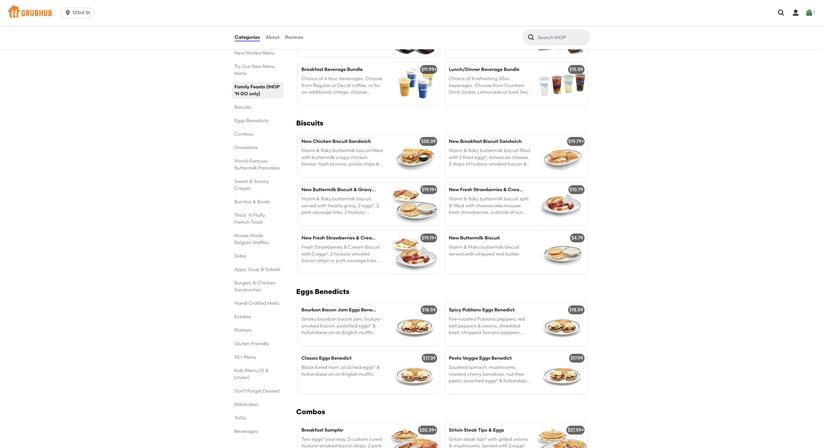 Task type: locate. For each thing, give the bounding box(es) containing it.
english down cherry at the bottom of page
[[463, 385, 478, 391]]

sausage left links
[[347, 258, 366, 264]]

served inside warm & flaky buttermilk biscuit served with hearty gravy, 2 eggs*, 2 pork sausage links, 2 hickory- smoked bacon strips & hash browns. *gravy may contain pork.
[[302, 203, 316, 209]]

2 sirloin from the top
[[449, 437, 462, 443]]

1 horizontal spatial sausage
[[347, 258, 366, 264]]

eggs benedicts up bacon
[[296, 288, 349, 296]]

1 vertical spatial toast
[[251, 220, 263, 225]]

english down serrano
[[490, 344, 505, 349]]

1 $19.19 from the top
[[422, 187, 434, 193]]

warm up the filled
[[449, 196, 463, 202]]

hollandaise inside 'sautéed spinach, mushrooms, roasted cherry tomatoes, nut-free pesto, poached eggs* & hollandaise on an english muffin.'
[[504, 379, 530, 384]]

1 vertical spatial of
[[510, 210, 514, 215]]

poached down jam,
[[337, 324, 357, 329]]

new for new buttermilk biscuit
[[449, 236, 459, 241]]

2
[[358, 203, 361, 209], [377, 203, 379, 209], [345, 210, 347, 215], [312, 252, 315, 257], [330, 252, 333, 257], [348, 437, 350, 443], [368, 444, 371, 449], [509, 444, 511, 449]]

1 horizontal spatial bundle
[[504, 67, 520, 72]]

new fresh strawberries & cream biscuit image
[[538, 183, 587, 226]]

1 for from the top
[[471, 96, 477, 102]]

1 vertical spatial buttermilk
[[313, 187, 336, 193]]

1 vertical spatial served
[[449, 252, 464, 257]]

fluffy up search ihop search box
[[545, 18, 557, 24]]

1 horizontal spatial biscuits
[[296, 119, 323, 127]]

'n inside family feasts (ihop 'n go only)
[[234, 91, 239, 97]]

poached right ham,
[[341, 365, 362, 371]]

new!
[[449, 18, 461, 24]]

+
[[434, 18, 437, 24], [582, 18, 584, 24], [434, 67, 437, 72], [582, 139, 584, 144], [434, 187, 437, 193], [434, 236, 437, 241], [434, 428, 437, 434], [582, 428, 584, 434]]

whipped inside warm & flaky buttermilk biscuit split & filled with cheesecake mousse, fresh strawberries, a drizzle of our old-fashioned syrup, whipped topping & powdered sugar.
[[497, 217, 517, 222]]

$20.39 +
[[420, 428, 437, 434]]

+ for sirloin steak tips & eggs
[[582, 428, 584, 434]]

0 vertical spatial chicken
[[313, 139, 331, 144]]

new breakfast biscuit sandwich image
[[538, 135, 587, 177]]

sandwich for new breakfast biscuit sandwich
[[499, 139, 522, 144]]

0 vertical spatial for
[[471, 96, 477, 102]]

1 horizontal spatial strips
[[336, 217, 348, 222]]

strawberries for &
[[326, 236, 355, 241]]

hollandaise inside black forest ham, poached eggs* & hollandaise on an english muffin.
[[302, 372, 327, 378]]

english
[[342, 330, 358, 336], [490, 344, 505, 349], [342, 372, 358, 378], [463, 385, 478, 391]]

eggs*, down may
[[316, 252, 329, 257]]

on
[[328, 330, 334, 336], [476, 344, 482, 349], [328, 372, 334, 378], [449, 385, 455, 391]]

1 vertical spatial whipped
[[475, 252, 495, 257]]

combos up omelettes
[[234, 132, 253, 137]]

st
[[86, 10, 90, 15]]

0 vertical spatial pork
[[302, 210, 312, 215]]

beverage for lunch/dinner
[[481, 67, 503, 72]]

svg image
[[777, 9, 785, 17], [792, 9, 800, 17], [65, 10, 71, 16]]

benedicts up bacon
[[315, 288, 349, 296]]

fresh down *gravy
[[302, 245, 313, 250]]

0 vertical spatial strips
[[336, 217, 348, 222]]

0 vertical spatial eggs benedicts
[[234, 118, 268, 124]]

1 horizontal spatial family
[[325, 18, 339, 24]]

whipped down flaky
[[475, 252, 495, 257]]

2 bundle from the left
[[504, 67, 520, 72]]

biscuit up butter.
[[505, 245, 520, 250]]

eggs up bourbon
[[296, 288, 313, 296]]

Search IHOP search field
[[537, 35, 587, 41]]

0 horizontal spatial toast
[[251, 220, 263, 225]]

1 vertical spatial or
[[330, 258, 335, 264]]

buttermilk up flaky
[[460, 236, 484, 241]]

with
[[354, 18, 364, 24], [515, 18, 525, 24], [317, 203, 327, 209], [465, 203, 475, 209], [302, 252, 311, 257], [465, 252, 474, 257], [488, 437, 497, 443], [498, 444, 508, 449]]

1 horizontal spatial $18.59
[[569, 308, 583, 313]]

bundle for lunch/dinner beverage bundle
[[504, 67, 520, 72]]

sandwich
[[349, 139, 371, 144], [499, 139, 522, 144]]

$11.99
[[422, 67, 434, 72]]

poached down cherry at the bottom of page
[[464, 379, 484, 384]]

1 vertical spatial roasted
[[449, 372, 466, 378]]

2 horizontal spatial family
[[485, 18, 500, 24]]

don't forget dessert
[[234, 389, 280, 394]]

$19.19 + for new buttermilk biscuit
[[422, 236, 437, 241]]

& inside smoky bourbon bacon jam, hickory- smoked bacon, poached eggs* & hollandaise on an english muffin.
[[372, 324, 376, 329]]

1 vertical spatial for
[[471, 103, 477, 108]]

smoked down smoky
[[302, 324, 319, 329]]

0 horizontal spatial french
[[234, 220, 250, 225]]

wonka
[[246, 50, 261, 56]]

warm for warm & flaky buttermilk biscuit split & filled with cheesecake mousse, fresh strawberries, a drizzle of our old-fashioned syrup, whipped topping & powdered sugar.
[[449, 196, 463, 202]]

served up *gravy
[[302, 203, 316, 209]]

$59.99 up search ihop search box
[[567, 18, 582, 24]]

cream up split
[[508, 187, 524, 193]]

with inside warm & flaky buttermilk biscuit split & filled with cheesecake mousse, fresh strawberries, a drizzle of our old-fashioned syrup, whipped topping & powdered sugar.
[[465, 203, 475, 209]]

combo
[[373, 187, 390, 193], [394, 236, 410, 241]]

bacon
[[322, 308, 336, 313]]

an down pesto,
[[456, 385, 462, 391]]

drink
[[449, 89, 460, 95]]

1 horizontal spatial whipped
[[497, 217, 517, 222]]

1 horizontal spatial sandwich
[[499, 139, 522, 144]]

fresh
[[460, 187, 472, 193], [313, 236, 325, 241], [302, 245, 313, 250]]

1 vertical spatial benedicts
[[315, 288, 349, 296]]

biscuit up mousse,
[[504, 196, 519, 202]]

$59.99 + left the new!
[[420, 18, 437, 24]]

0 horizontal spatial $18.59
[[422, 308, 436, 313]]

muffin. inside 'sautéed spinach, mushrooms, roasted cherry tomatoes, nut-free pesto, poached eggs* & hollandaise on an english muffin.'
[[479, 385, 495, 391]]

0 vertical spatial sausage
[[313, 210, 332, 215]]

1 horizontal spatial browns.
[[365, 217, 383, 222]]

chopped
[[461, 330, 481, 336]]

1 horizontal spatial svg image
[[777, 9, 785, 17]]

cream
[[508, 187, 524, 193], [361, 236, 376, 241], [348, 245, 364, 250]]

hickory- inside two eggs* your way, 2 custom cured hickory-smoked bacon strips, 2 por
[[302, 444, 320, 449]]

an down ham,
[[335, 372, 341, 378]]

main navigation navigation
[[0, 0, 824, 26]]

salads
[[265, 267, 280, 273]]

sandwiches
[[234, 288, 261, 293]]

gluten-
[[234, 342, 251, 347]]

don't
[[234, 389, 246, 394]]

'n up in.
[[490, 96, 495, 102]]

pork up *gravy
[[302, 210, 312, 215]]

fire-
[[449, 317, 459, 322]]

1 horizontal spatial pork
[[336, 258, 346, 264]]

melts
[[267, 301, 279, 307]]

french up search ihop search box
[[559, 18, 574, 24]]

hollandaise up pesto
[[449, 344, 475, 349]]

1 vertical spatial eggs benedicts
[[296, 288, 349, 296]]

benedicts down only) at the top of the page
[[246, 118, 268, 124]]

0 horizontal spatial waffles
[[252, 240, 269, 246]]

0 horizontal spatial buttermilk
[[234, 165, 257, 171]]

svg image inside '123rd st' button
[[65, 10, 71, 16]]

go left only) at the top of the page
[[240, 91, 248, 97]]

strips
[[336, 217, 348, 222], [317, 258, 329, 264]]

menu down new wonka menu
[[263, 64, 275, 69]]

smoked inside warm & flaky buttermilk biscuit served with hearty gravy, 2 eggs*, 2 pork sausage links, 2 hickory- smoked bacon strips & hash browns. *gravy may contain pork.
[[302, 217, 319, 222]]

items
[[234, 71, 247, 76]]

&
[[249, 179, 253, 185], [354, 187, 357, 193], [503, 187, 507, 193], [316, 196, 320, 202], [464, 196, 467, 202], [253, 199, 256, 205], [449, 203, 452, 209], [349, 217, 352, 222], [468, 223, 471, 229], [356, 236, 360, 241], [344, 245, 347, 250], [464, 245, 467, 250], [378, 258, 381, 264], [261, 267, 264, 273], [253, 281, 256, 286], [372, 324, 376, 329], [478, 324, 481, 329], [484, 337, 488, 343], [377, 365, 380, 371], [265, 368, 269, 374], [499, 379, 503, 384], [489, 428, 492, 434], [449, 444, 452, 449]]

reviews
[[285, 34, 303, 40]]

feast
[[341, 18, 353, 24], [502, 18, 514, 24]]

lunch/dinner beverage bundle image
[[538, 62, 587, 105]]

1 horizontal spatial beverage
[[481, 67, 503, 72]]

biscuit inside warm & flaky buttermilk biscuit split & filled with cheesecake mousse, fresh strawberries, a drizzle of our old-fashioned syrup, whipped topping & powdered sugar.
[[504, 196, 519, 202]]

roasted up peppers at the right of the page
[[459, 317, 476, 322]]

2 feast from the left
[[502, 18, 514, 24]]

0 horizontal spatial or
[[330, 258, 335, 264]]

or inside choice of 4 refreshing 30oz. beverages.  choose from fountain drink sodas, lemonade or iced tea. available for ihop 'n go only. not available for dine-in.
[[503, 89, 507, 95]]

an down bacon,
[[335, 330, 341, 336]]

2 $18.59 from the left
[[569, 308, 583, 313]]

on up pesto veggie eggs benedict
[[476, 344, 482, 349]]

served
[[482, 444, 497, 449]]

flaky up "hearty"
[[321, 196, 331, 202]]

new for new fresh strawberries & cream biscuit
[[449, 187, 459, 193]]

refreshing
[[475, 76, 498, 82]]

eggs benedicts
[[234, 118, 268, 124], [296, 288, 349, 296]]

$19.19 +
[[422, 187, 437, 193], [422, 236, 437, 241]]

smoked inside fresh strawberries & cream biscuit with 2 eggs*, 2 hickory-smoked bacon strips or pork sausage links & hash browns.
[[352, 252, 370, 257]]

roasted down sautéed
[[449, 372, 466, 378]]

fresh for &
[[460, 187, 472, 193]]

sausage inside fresh strawberries & cream biscuit with 2 eggs*, 2 hickory-smoked bacon strips or pork sausage links & hash browns.
[[347, 258, 366, 264]]

poached inside smoky bourbon bacon jam, hickory- smoked bacon, poached eggs* & hollandaise on an english muffin.
[[337, 324, 357, 329]]

contain
[[329, 223, 346, 229]]

1 horizontal spatial hash
[[353, 217, 364, 222]]

$20.39 for $20.39
[[421, 139, 436, 144]]

warm left flaky
[[449, 245, 463, 250]]

1 bundle from the left
[[347, 67, 363, 72]]

toast up made
[[251, 220, 263, 225]]

$4.79
[[572, 236, 583, 241]]

0 horizontal spatial flaky
[[321, 196, 331, 202]]

peppers, down shredded
[[501, 330, 521, 336]]

1 vertical spatial waffles
[[252, 240, 269, 246]]

1 horizontal spatial eggs benedicts
[[296, 288, 349, 296]]

0 horizontal spatial eggs*,
[[316, 252, 329, 257]]

biscuit inside warm & flaky buttermilk biscuit served with whipped real butter.
[[505, 245, 520, 250]]

0 horizontal spatial sausage
[[313, 210, 332, 215]]

on inside black forest ham, poached eggs* & hollandaise on an english muffin.
[[328, 372, 334, 378]]

$59.99 + for new! breakfast family feast with thick 'n fluffy french toast
[[567, 18, 584, 24]]

entrées
[[234, 315, 251, 320]]

1 vertical spatial fluffy
[[253, 213, 265, 218]]

1 vertical spatial fresh
[[313, 236, 325, 241]]

1 vertical spatial sausage
[[347, 258, 366, 264]]

buttermilk inside warm & flaky buttermilk biscuit served with whipped real butter.
[[481, 245, 504, 250]]

sirloin steak tips* with grilled onions & mushrooms. served with 2 eggs
[[449, 437, 528, 449]]

1 beverage from the left
[[325, 67, 346, 72]]

2 for from the top
[[471, 103, 477, 108]]

lemonade
[[478, 89, 502, 95]]

1 horizontal spatial $59.99 +
[[567, 18, 584, 24]]

biscuit
[[332, 139, 348, 144], [483, 139, 498, 144], [337, 187, 353, 193], [525, 187, 540, 193], [377, 236, 392, 241], [485, 236, 500, 241], [365, 245, 380, 250]]

benedict
[[361, 308, 381, 313], [494, 308, 515, 313], [331, 356, 352, 362], [492, 356, 512, 362]]

strawberries up cheesecake
[[473, 187, 502, 193]]

available
[[449, 96, 470, 102]]

1 vertical spatial cream
[[361, 236, 376, 241]]

hash
[[353, 217, 364, 222], [302, 265, 312, 270]]

smoked down your
[[320, 444, 337, 449]]

sirloin left steak
[[449, 428, 463, 434]]

breakfast beverage bundle image
[[390, 62, 440, 105]]

smoked
[[302, 217, 319, 222], [352, 252, 370, 257], [302, 324, 319, 329], [320, 444, 337, 449]]

kids menu (12 & under)
[[234, 368, 269, 381]]

ham,
[[329, 365, 340, 371]]

togo
[[234, 416, 246, 421]]

123rd st button
[[60, 8, 97, 18]]

choice of 4 refreshing 30oz. beverages.  choose from fountain drink sodas, lemonade or iced tea. available for ihop 'n go only. not available for dine-in.
[[449, 76, 529, 108]]

poblano
[[462, 308, 481, 313], [477, 317, 496, 322], [489, 337, 507, 343]]

1 vertical spatial strawberries
[[326, 236, 355, 241]]

eggs benedicts down only) at the top of the page
[[234, 118, 268, 124]]

waffles inside house-made belgian waffles
[[252, 240, 269, 246]]

thick up search icon
[[526, 18, 538, 24]]

1 vertical spatial eggs*,
[[316, 252, 329, 257]]

apps,
[[234, 267, 247, 273]]

0 vertical spatial of
[[466, 76, 470, 82]]

(ihop
[[266, 84, 280, 90]]

flaky up strawberries,
[[468, 196, 479, 202]]

savory
[[254, 179, 269, 185]]

poblano up peppers at the right of the page
[[462, 308, 481, 313]]

bourbon
[[302, 308, 321, 313]]

0 vertical spatial sirloin
[[449, 428, 463, 434]]

+ for new buttermilk biscuit & gravy combo
[[434, 187, 437, 193]]

cheesecake
[[476, 203, 503, 209]]

sandwich for new chicken biscuit sandwich
[[349, 139, 371, 144]]

browns. inside fresh strawberries & cream biscuit with 2 eggs*, 2 hickory-smoked bacon strips or pork sausage links & hash browns.
[[313, 265, 331, 270]]

2 $59.99 from the left
[[567, 18, 582, 24]]

0 vertical spatial whipped
[[497, 217, 517, 222]]

on down ham,
[[328, 372, 334, 378]]

biscuit inside warm & flaky buttermilk biscuit served with hearty gravy, 2 eggs*, 2 pork sausage links, 2 hickory- smoked bacon strips & hash browns. *gravy may contain pork.
[[356, 196, 371, 202]]

red
[[518, 317, 525, 322]]

0 vertical spatial $20.39
[[421, 139, 436, 144]]

on down bacon,
[[328, 330, 334, 336]]

+ for breakfast sampler
[[434, 428, 437, 434]]

hollandaise down smoky
[[302, 330, 327, 336]]

buttermilk inside warm & flaky buttermilk biscuit served with hearty gravy, 2 eggs*, 2 pork sausage links, 2 hickory- smoked bacon strips & hash browns. *gravy may contain pork.
[[332, 196, 355, 202]]

0 horizontal spatial benedicts
[[246, 118, 268, 124]]

0 vertical spatial fresh
[[460, 187, 472, 193]]

0 horizontal spatial sandwich
[[349, 139, 371, 144]]

breakfast for breakfast beverage bundle
[[302, 67, 323, 72]]

hollandaise down "black"
[[302, 372, 327, 378]]

toast up search ihop search box
[[575, 18, 587, 24]]

1 $59.99 + from the left
[[420, 18, 437, 24]]

flaky inside warm & flaky buttermilk biscuit served with hearty gravy, 2 eggs*, 2 pork sausage links, 2 hickory- smoked bacon strips & hash browns. *gravy may contain pork.
[[321, 196, 331, 202]]

cured
[[369, 437, 382, 443]]

1 horizontal spatial go
[[496, 96, 504, 102]]

warm inside warm & flaky buttermilk biscuit served with hearty gravy, 2 eggs*, 2 pork sausage links, 2 hickory- smoked bacon strips & hash browns. *gravy may contain pork.
[[302, 196, 315, 202]]

1 horizontal spatial combo
[[394, 236, 410, 241]]

bacon inside warm & flaky buttermilk biscuit served with hearty gravy, 2 eggs*, 2 pork sausage links, 2 hickory- smoked bacon strips & hash browns. *gravy may contain pork.
[[320, 217, 335, 222]]

smoked up *gravy
[[302, 217, 319, 222]]

an inside fire-roasted poblano peppers, red bell peppers & onions, shredded beef, chopped serrano peppers, poached eggs* & poblano hollandaise on an english muffin.
[[483, 344, 488, 349]]

eggs up onions,
[[482, 308, 493, 313]]

of inside warm & flaky buttermilk biscuit split & filled with cheesecake mousse, fresh strawberries, a drizzle of our old-fashioned syrup, whipped topping & powdered sugar.
[[510, 210, 514, 215]]

0 vertical spatial eggs*,
[[362, 203, 375, 209]]

of left 4
[[466, 76, 470, 82]]

1 vertical spatial combo
[[394, 236, 410, 241]]

warm for warm & flaky buttermilk biscuit served with whipped real butter.
[[449, 245, 463, 250]]

sirloin up mushrooms.
[[449, 437, 462, 443]]

0 vertical spatial $19.19 +
[[422, 187, 437, 193]]

go left only.
[[496, 96, 504, 102]]

& inside 'sweet & savory crepes'
[[249, 179, 253, 185]]

warm up *gravy
[[302, 196, 315, 202]]

biscuit for eggs*,
[[356, 196, 371, 202]]

0 horizontal spatial go
[[240, 91, 248, 97]]

1 vertical spatial french
[[234, 220, 250, 225]]

english down classic eggs benedict
[[342, 372, 358, 378]]

thick down burritos at top left
[[234, 213, 246, 218]]

for left the dine-
[[471, 103, 477, 108]]

warm inside warm & flaky buttermilk biscuit served with whipped real butter.
[[449, 245, 463, 250]]

0 horizontal spatial of
[[466, 76, 470, 82]]

bacon inside fresh strawberries & cream biscuit with 2 eggs*, 2 hickory-smoked bacon strips or pork sausage links & hash browns.
[[302, 258, 316, 264]]

english inside fire-roasted poblano peppers, red bell peppers & onions, shredded beef, chopped serrano peppers, poached eggs* & poblano hollandaise on an english muffin.
[[490, 344, 505, 349]]

dessert
[[263, 389, 280, 394]]

$18.59 for fire-roasted poblano peppers, red bell peppers & onions, shredded beef, chopped serrano peppers, poached eggs* & poblano hollandaise on an english muffin.
[[569, 308, 583, 313]]

$59.99 + up search ihop search box
[[567, 18, 584, 24]]

on down pesto,
[[449, 385, 455, 391]]

hollandaise inside fire-roasted poblano peppers, red bell peppers & onions, shredded beef, chopped serrano peppers, poached eggs* & poblano hollandaise on an english muffin.
[[449, 344, 475, 349]]

buttermilk up cheesecake
[[480, 196, 503, 202]]

2 $59.99 + from the left
[[567, 18, 584, 24]]

smoked up links
[[352, 252, 370, 257]]

biscuits up new chicken biscuit sandwich
[[296, 119, 323, 127]]

house-
[[234, 233, 250, 239]]

bacon inside smoky bourbon bacon jam, hickory- smoked bacon, poached eggs* & hollandaise on an english muffin.
[[338, 317, 352, 322]]

sirloin
[[449, 428, 463, 434], [449, 437, 462, 443]]

english inside black forest ham, poached eggs* & hollandaise on an english muffin.
[[342, 372, 358, 378]]

1 sirloin from the top
[[449, 428, 463, 434]]

2 $19.19 from the top
[[422, 236, 434, 241]]

0 horizontal spatial $59.99 +
[[420, 18, 437, 24]]

1 vertical spatial $20.39
[[420, 428, 434, 434]]

2 $19.19 + from the top
[[422, 236, 437, 241]]

0 vertical spatial browns.
[[365, 217, 383, 222]]

1 $59.99 from the left
[[420, 18, 434, 24]]

whipped up sugar.
[[497, 217, 517, 222]]

0 vertical spatial cream
[[508, 187, 524, 193]]

an inside black forest ham, poached eggs* & hollandaise on an english muffin.
[[335, 372, 341, 378]]

pesto veggie eggs benedict image
[[538, 352, 587, 394]]

eggs up jam,
[[349, 308, 360, 313]]

0 vertical spatial combos
[[234, 132, 253, 137]]

pork inside warm & flaky buttermilk biscuit served with hearty gravy, 2 eggs*, 2 pork sausage links, 2 hickory- smoked bacon strips & hash browns. *gravy may contain pork.
[[302, 210, 312, 215]]

'n
[[539, 18, 544, 24], [234, 91, 239, 97], [490, 96, 495, 102], [247, 213, 252, 218]]

0 horizontal spatial family
[[234, 84, 249, 90]]

steak
[[464, 428, 477, 434]]

flaky for filled
[[468, 196, 479, 202]]

2 vertical spatial cream
[[348, 245, 364, 250]]

breakfast family feast with waffles image
[[390, 14, 440, 57]]

biscuits down only) at the top of the page
[[234, 105, 251, 110]]

poached inside black forest ham, poached eggs* & hollandaise on an english muffin.
[[341, 365, 362, 371]]

2 vertical spatial fresh
[[302, 245, 313, 250]]

eggs*,
[[362, 203, 375, 209], [316, 252, 329, 257]]

0 horizontal spatial browns.
[[313, 265, 331, 270]]

strawberries for flaky
[[473, 187, 502, 193]]

0 vertical spatial roasted
[[459, 317, 476, 322]]

french
[[559, 18, 574, 24], [234, 220, 250, 225]]

or down new fresh strawberries & cream biscuit combo
[[330, 258, 335, 264]]

try
[[234, 64, 241, 69]]

0 horizontal spatial thick
[[234, 213, 246, 218]]

gravy
[[358, 187, 372, 193]]

with inside warm & flaky buttermilk biscuit served with whipped real butter.
[[465, 252, 474, 257]]

smoked inside two eggs* your way, 2 custom cured hickory-smoked bacon strips, 2 por
[[320, 444, 337, 449]]

hollandaise down free
[[504, 379, 530, 384]]

choose
[[475, 83, 492, 88]]

fluffy down bowls
[[253, 213, 265, 218]]

1 horizontal spatial chicken
[[313, 139, 331, 144]]

served down new buttermilk biscuit on the bottom of the page
[[449, 252, 464, 257]]

sirloin for sirloin steak tips & eggs
[[449, 428, 463, 434]]

1 horizontal spatial flaky
[[468, 196, 479, 202]]

poblano up onions,
[[477, 317, 496, 322]]

eggs* inside smoky bourbon bacon jam, hickory- smoked bacon, poached eggs* & hollandaise on an english muffin.
[[358, 324, 371, 329]]

pork down new fresh strawberries & cream biscuit combo
[[336, 258, 346, 264]]

2 vertical spatial buttermilk
[[460, 236, 484, 241]]

hickory- right jam,
[[364, 317, 382, 322]]

1 horizontal spatial buttermilk
[[313, 187, 336, 193]]

combos up breakfast sampler
[[296, 408, 325, 416]]

tea.
[[519, 89, 529, 95]]

hickory- inside smoky bourbon bacon jam, hickory- smoked bacon, poached eggs* & hollandaise on an english muffin.
[[364, 317, 382, 322]]

0 vertical spatial served
[[302, 203, 316, 209]]

cream up links
[[361, 236, 376, 241]]

warm & flaky buttermilk biscuit served with whipped real butter.
[[449, 245, 520, 257]]

1 $19.19 + from the top
[[422, 187, 437, 193]]

thick inside thick 'n fluffy french toast
[[234, 213, 246, 218]]

0 vertical spatial strawberries
[[473, 187, 502, 193]]

sugar.
[[496, 223, 510, 229]]

2 vertical spatial strawberries
[[315, 245, 343, 250]]

$10.79
[[570, 187, 583, 193]]

2 beverage from the left
[[481, 67, 503, 72]]

strawberries inside fresh strawberries & cream biscuit with 2 eggs*, 2 hickory-smoked bacon strips or pork sausage links & hash browns.
[[315, 245, 343, 250]]

or
[[503, 89, 507, 95], [330, 258, 335, 264]]

hickory- inside fresh strawberries & cream biscuit with 2 eggs*, 2 hickory-smoked bacon strips or pork sausage links & hash browns.
[[334, 252, 352, 257]]

fluffy
[[545, 18, 557, 24], [253, 213, 265, 218]]

0 horizontal spatial served
[[302, 203, 316, 209]]

bourbon bacon jam eggs benedict image
[[390, 303, 440, 346]]

under)
[[234, 375, 250, 381]]

world-famous buttermilk pancakes
[[234, 159, 280, 171]]

fresh down may
[[313, 236, 325, 241]]

buttermilk inside world-famous buttermilk pancakes
[[234, 165, 257, 171]]

1 flaky from the left
[[321, 196, 331, 202]]

1 horizontal spatial served
[[449, 252, 464, 257]]

'n left only) at the top of the page
[[234, 91, 239, 97]]

new for new fresh strawberries & cream biscuit combo
[[302, 236, 312, 241]]

crafted
[[249, 301, 266, 307]]

0 horizontal spatial strips
[[317, 258, 329, 264]]

served inside warm & flaky buttermilk biscuit served with whipped real butter.
[[449, 252, 464, 257]]

menu
[[262, 50, 274, 56], [263, 64, 275, 69], [244, 355, 256, 361], [245, 368, 257, 374]]

biscuit down gravy
[[356, 196, 371, 202]]

roasted
[[459, 317, 476, 322], [449, 372, 466, 378]]

buttermilk up "hearty"
[[313, 187, 336, 193]]

0 vertical spatial waffles
[[365, 18, 382, 24]]

buttermilk for new buttermilk biscuit
[[460, 236, 484, 241]]

hickory- down 'two'
[[302, 444, 320, 449]]

1 horizontal spatial eggs*,
[[362, 203, 375, 209]]

warm inside warm & flaky buttermilk biscuit split & filled with cheesecake mousse, fresh strawberries, a drizzle of our old-fashioned syrup, whipped topping & powdered sugar.
[[449, 196, 463, 202]]

fresh up the filled
[[460, 187, 472, 193]]

hash inside warm & flaky buttermilk biscuit served with hearty gravy, 2 eggs*, 2 pork sausage links, 2 hickory- smoked bacon strips & hash browns. *gravy may contain pork.
[[353, 217, 364, 222]]

1 sandwich from the left
[[349, 139, 371, 144]]

hickory- down new fresh strawberries & cream biscuit combo
[[334, 252, 352, 257]]

bacon,
[[320, 324, 336, 329]]

of inside choice of 4 refreshing 30oz. beverages.  choose from fountain drink sodas, lemonade or iced tea. available for ihop 'n go only. not available for dine-in.
[[466, 76, 470, 82]]

poached down beef,
[[449, 337, 469, 343]]

eggs
[[234, 118, 245, 124], [296, 288, 313, 296], [349, 308, 360, 313], [482, 308, 493, 313], [319, 356, 330, 362], [479, 356, 490, 362], [493, 428, 504, 434]]

warm for warm & flaky buttermilk biscuit served with hearty gravy, 2 eggs*, 2 pork sausage links, 2 hickory- smoked bacon strips & hash browns. *gravy may contain pork.
[[302, 196, 315, 202]]

1 $18.59 from the left
[[422, 308, 436, 313]]

english down jam,
[[342, 330, 358, 336]]

123rd
[[72, 10, 84, 15]]

cream for biscuit
[[508, 187, 524, 193]]

strawberries down contain
[[326, 236, 355, 241]]

2 sandwich from the left
[[499, 139, 522, 144]]

1 vertical spatial sirloin
[[449, 437, 462, 443]]

new fresh strawberries & cream biscuit combo image
[[390, 231, 440, 274]]

2 flaky from the left
[[468, 196, 479, 202]]

strawberries
[[473, 187, 502, 193], [326, 236, 355, 241], [315, 245, 343, 250]]

flaky inside warm & flaky buttermilk biscuit split & filled with cheesecake mousse, fresh strawberries, a drizzle of our old-fashioned syrup, whipped topping & powdered sugar.
[[468, 196, 479, 202]]

'n down burritos & bowls
[[247, 213, 252, 218]]

0 horizontal spatial biscuits
[[234, 105, 251, 110]]

breakfast sampler image
[[390, 424, 440, 449]]

benedict up the mushrooms,
[[492, 356, 512, 362]]

or up only.
[[503, 89, 507, 95]]

muffin. inside smoky bourbon bacon jam, hickory- smoked bacon, poached eggs* & hollandaise on an english muffin.
[[359, 330, 374, 336]]

buttermilk down the world- at the left of the page
[[234, 165, 257, 171]]

& inside warm & flaky buttermilk biscuit served with whipped real butter.
[[464, 245, 467, 250]]



Task type: vqa. For each thing, say whether or not it's contained in the screenshot.
• associated with Lu's
no



Task type: describe. For each thing, give the bounding box(es) containing it.
menu right 55+
[[244, 355, 256, 361]]

bacon inside two eggs* your way, 2 custom cured hickory-smoked bacon strips, 2 por
[[338, 444, 353, 449]]

world-
[[234, 159, 250, 164]]

new chicken biscuit sandwich image
[[390, 135, 440, 177]]

our
[[242, 64, 250, 69]]

bundle for breakfast beverage bundle
[[347, 67, 363, 72]]

way,
[[336, 437, 346, 443]]

+ for breakfast family feast with waffles
[[434, 18, 437, 24]]

strawberries,
[[461, 210, 490, 215]]

on inside 'sautéed spinach, mushrooms, roasted cherry tomatoes, nut-free pesto, poached eggs* & hollandaise on an english muffin.'
[[449, 385, 455, 391]]

eggs up forest
[[319, 356, 330, 362]]

new buttermilk biscuit image
[[538, 231, 587, 274]]

cream for biscuit
[[361, 236, 376, 241]]

an inside 'sautéed spinach, mushrooms, roasted cherry tomatoes, nut-free pesto, poached eggs* & hollandaise on an english muffin.'
[[456, 385, 462, 391]]

pork.
[[347, 223, 358, 229]]

benedict up ham,
[[331, 356, 352, 362]]

shredded
[[499, 324, 520, 329]]

1 vertical spatial peppers,
[[501, 330, 521, 336]]

roasted inside 'sautéed spinach, mushrooms, roasted cherry tomatoes, nut-free pesto, poached eggs* & hollandaise on an english muffin.'
[[449, 372, 466, 378]]

'n up search ihop search box
[[539, 18, 544, 24]]

cream inside fresh strawberries & cream biscuit with 2 eggs*, 2 hickory-smoked bacon strips or pork sausage links & hash browns.
[[348, 245, 364, 250]]

serrano
[[482, 330, 500, 336]]

+ for breakfast beverage bundle
[[434, 67, 437, 72]]

hickory- inside warm & flaky buttermilk biscuit served with hearty gravy, 2 eggs*, 2 pork sausage links, 2 hickory- smoked bacon strips & hash browns. *gravy may contain pork.
[[348, 210, 366, 215]]

$18.59 for smoky bourbon bacon jam, hickory- smoked bacon, poached eggs* & hollandaise on an english muffin.
[[422, 308, 436, 313]]

biscuit inside fresh strawberries & cream biscuit with 2 eggs*, 2 hickory-smoked bacon strips or pork sausage links & hash browns.
[[365, 245, 380, 250]]

chicken inside burgers & chicken sandwiches
[[257, 281, 275, 286]]

$59.99 for new! breakfast family feast with thick 'n fluffy french toast
[[567, 18, 582, 24]]

fresh for strawberries
[[313, 236, 325, 241]]

$19.79
[[568, 139, 582, 144]]

steak
[[464, 437, 476, 443]]

& inside black forest ham, poached eggs* & hollandaise on an english muffin.
[[377, 365, 380, 371]]

about button
[[265, 26, 280, 49]]

$17.39
[[423, 356, 436, 362]]

tomatoes,
[[483, 372, 505, 378]]

1 horizontal spatial waffles
[[365, 18, 382, 24]]

sweet
[[234, 179, 248, 185]]

0 horizontal spatial eggs benedicts
[[234, 118, 268, 124]]

spicy poblano eggs benedict image
[[538, 303, 587, 346]]

new buttermilk biscuit & gravy combo
[[302, 187, 390, 193]]

pesto,
[[449, 379, 463, 384]]

house-made belgian waffles
[[234, 233, 269, 246]]

0 vertical spatial poblano
[[462, 308, 481, 313]]

$19.19 + for new fresh strawberries & cream biscuit
[[422, 187, 437, 193]]

on inside smoky bourbon bacon jam, hickory- smoked bacon, poached eggs* & hollandaise on an english muffin.
[[328, 330, 334, 336]]

available
[[449, 103, 469, 108]]

grilled
[[498, 437, 512, 443]]

pork inside fresh strawberries & cream biscuit with 2 eggs*, 2 hickory-smoked bacon strips or pork sausage links & hash browns.
[[336, 258, 346, 264]]

1 vertical spatial biscuits
[[296, 119, 323, 127]]

1 horizontal spatial toast
[[575, 18, 587, 24]]

gluten-friendly
[[234, 342, 269, 347]]

burgers
[[234, 281, 251, 286]]

breakfast beverage bundle
[[302, 67, 363, 72]]

bowls
[[257, 199, 270, 205]]

eggs* inside two eggs* your way, 2 custom cured hickory-smoked bacon strips, 2 por
[[312, 437, 324, 443]]

new inside try our new menu items
[[252, 64, 262, 69]]

on inside fire-roasted poblano peppers, red bell peppers & onions, shredded beef, chopped serrano peppers, poached eggs* & poblano hollandaise on an english muffin.
[[476, 344, 482, 349]]

bourbon bacon jam eggs benedict
[[302, 308, 381, 313]]

eggs*, inside fresh strawberries & cream biscuit with 2 eggs*, 2 hickory-smoked bacon strips or pork sausage links & hash browns.
[[316, 252, 329, 257]]

famous
[[250, 159, 267, 164]]

+ for new breakfast biscuit sandwich
[[582, 139, 584, 144]]

bourbon
[[318, 317, 337, 322]]

biscuit for mousse,
[[504, 196, 519, 202]]

poached inside fire-roasted poblano peppers, red bell peppers & onions, shredded beef, chopped serrano peppers, poached eggs* & poblano hollandaise on an english muffin.
[[449, 337, 469, 343]]

toast inside thick 'n fluffy french toast
[[251, 220, 263, 225]]

beverages.
[[449, 83, 474, 88]]

with inside fresh strawberries & cream biscuit with 2 eggs*, 2 hickory-smoked bacon strips or pork sausage links & hash browns.
[[302, 252, 311, 257]]

friendly
[[251, 342, 269, 347]]

lunch/dinner beverage bundle
[[449, 67, 520, 72]]

poached inside 'sautéed spinach, mushrooms, roasted cherry tomatoes, nut-free pesto, poached eggs* & hollandaise on an english muffin.'
[[464, 379, 484, 384]]

0 vertical spatial fluffy
[[545, 18, 557, 24]]

fire-roasted poblano peppers, red bell peppers & onions, shredded beef, chopped serrano peppers, poached eggs* & poblano hollandaise on an english muffin.
[[449, 317, 525, 349]]

made
[[250, 233, 263, 239]]

pancakes
[[258, 165, 280, 171]]

new for new buttermilk biscuit & gravy combo
[[302, 187, 312, 193]]

eggs up 'spinach,'
[[479, 356, 490, 362]]

eggs* inside 'sautéed spinach, mushrooms, roasted cherry tomatoes, nut-free pesto, poached eggs* & hollandaise on an english muffin.'
[[485, 379, 498, 384]]

& inside kids menu (12 & under)
[[265, 368, 269, 374]]

new for new chicken biscuit sandwich
[[302, 139, 312, 144]]

hand-
[[234, 301, 249, 307]]

breakfast sampler
[[302, 428, 343, 434]]

$19.19 for new fresh strawberries & cream biscuit
[[422, 187, 434, 193]]

55+ menu
[[234, 355, 256, 361]]

1 vertical spatial combos
[[296, 408, 325, 416]]

eggs* inside fire-roasted poblano peppers, red bell peppers & onions, shredded beef, chopped serrano peppers, poached eggs* & poblano hollandaise on an english muffin.
[[470, 337, 483, 343]]

free
[[516, 372, 524, 378]]

served for warm & flaky buttermilk biscuit served with whipped real butter.
[[449, 252, 464, 257]]

$11.99 +
[[422, 67, 437, 72]]

'n inside thick 'n fluffy french toast
[[247, 213, 252, 218]]

menu inside try our new menu items
[[263, 64, 275, 69]]

sausage inside warm & flaky buttermilk biscuit served with hearty gravy, 2 eggs*, 2 pork sausage links, 2 hickory- smoked bacon strips & hash browns. *gravy may contain pork.
[[313, 210, 332, 215]]

muffin. inside fire-roasted poblano peppers, red bell peppers & onions, shredded beef, chopped serrano peppers, poached eggs* & poblano hollandaise on an english muffin.
[[506, 344, 522, 349]]

0 horizontal spatial combos
[[234, 132, 253, 137]]

powdered
[[472, 223, 495, 229]]

sautéed
[[449, 365, 468, 371]]

menu inside kids menu (12 & under)
[[245, 368, 257, 374]]

choice
[[449, 76, 465, 82]]

omelettes
[[234, 145, 258, 151]]

french inside thick 'n fluffy french toast
[[234, 220, 250, 225]]

beverage for breakfast
[[325, 67, 346, 72]]

or inside fresh strawberries & cream biscuit with 2 eggs*, 2 hickory-smoked bacon strips or pork sausage links & hash browns.
[[330, 258, 335, 264]]

30oz.
[[499, 76, 510, 82]]

new fresh strawberries & cream biscuit combo
[[302, 236, 410, 241]]

strips inside warm & flaky buttermilk biscuit served with hearty gravy, 2 eggs*, 2 pork sausage links, 2 hickory- smoked bacon strips & hash browns. *gravy may contain pork.
[[336, 217, 348, 222]]

tips
[[478, 428, 487, 434]]

menu right wonka
[[262, 50, 274, 56]]

new for new breakfast biscuit sandwich
[[449, 139, 459, 144]]

& inside 'sautéed spinach, mushrooms, roasted cherry tomatoes, nut-free pesto, poached eggs* & hollandaise on an english muffin.'
[[499, 379, 503, 384]]

eggs*, inside warm & flaky buttermilk biscuit served with hearty gravy, 2 eggs*, 2 pork sausage links, 2 hickory- smoked bacon strips & hash browns. *gravy may contain pork.
[[362, 203, 375, 209]]

butter.
[[506, 252, 520, 257]]

benedict up shredded
[[494, 308, 515, 313]]

go inside choice of 4 refreshing 30oz. beverages.  choose from fountain drink sodas, lemonade or iced tea. available for ihop 'n go only. not available for dine-in.
[[496, 96, 504, 102]]

custom
[[351, 437, 368, 443]]

1 horizontal spatial french
[[559, 18, 574, 24]]

black
[[302, 365, 314, 371]]

our
[[516, 210, 523, 215]]

served for warm & flaky buttermilk biscuit served with hearty gravy, 2 eggs*, 2 pork sausage links, 2 hickory- smoked bacon strips & hash browns. *gravy may contain pork.
[[302, 203, 316, 209]]

eggs up omelettes
[[234, 118, 245, 124]]

fresh inside fresh strawberries & cream biscuit with 2 eggs*, 2 hickory-smoked bacon strips or pork sausage links & hash browns.
[[302, 245, 313, 250]]

new! breakfast family feast with thick 'n fluffy french toast image
[[538, 14, 587, 57]]

classic eggs benedict image
[[390, 352, 440, 394]]

browns. inside warm & flaky buttermilk biscuit served with hearty gravy, 2 eggs*, 2 pork sausage links, 2 hickory- smoked bacon strips & hash browns. *gravy may contain pork.
[[365, 217, 383, 222]]

not
[[516, 96, 524, 102]]

2 inside sirloin steak tips* with grilled onions & mushrooms. served with 2 eggs
[[509, 444, 511, 449]]

& inside burgers & chicken sandwiches
[[253, 281, 256, 286]]

strips inside fresh strawberries & cream biscuit with 2 eggs*, 2 hickory-smoked bacon strips or pork sausage links & hash browns.
[[317, 258, 329, 264]]

old-
[[449, 217, 459, 222]]

strips,
[[354, 444, 367, 449]]

& inside sirloin steak tips* with grilled onions & mushrooms. served with 2 eggs
[[449, 444, 452, 449]]

english inside 'sautéed spinach, mushrooms, roasted cherry tomatoes, nut-free pesto, poached eggs* & hollandaise on an english muffin.'
[[463, 385, 478, 391]]

cherry
[[467, 372, 481, 378]]

1 button
[[806, 7, 815, 19]]

0 vertical spatial thick
[[526, 18, 538, 24]]

english inside smoky bourbon bacon jam, hickory- smoked bacon, poached eggs* & hollandaise on an english muffin.
[[342, 330, 358, 336]]

classic
[[302, 356, 318, 362]]

smoked inside smoky bourbon bacon jam, hickory- smoked bacon, poached eggs* & hollandaise on an english muffin.
[[302, 324, 319, 329]]

sirloin for sirloin steak tips* with grilled onions & mushrooms. served with 2 eggs
[[449, 437, 462, 443]]

fresh
[[449, 210, 460, 215]]

only)
[[249, 91, 260, 97]]

family inside family feasts (ihop 'n go only)
[[234, 84, 249, 90]]

search icon image
[[527, 34, 535, 41]]

$27.59 +
[[568, 428, 584, 434]]

new buttermilk biscuit & gravy combo image
[[390, 183, 440, 226]]

tips*
[[477, 437, 487, 443]]

pesto
[[449, 356, 462, 362]]

eggs* inside black forest ham, poached eggs* & hollandaise on an english muffin.
[[363, 365, 376, 371]]

0 vertical spatial peppers,
[[497, 317, 517, 322]]

warm & flaky buttermilk biscuit served with hearty gravy, 2 eggs*, 2 pork sausage links, 2 hickory- smoked bacon strips & hash browns. *gravy may contain pork.
[[302, 196, 383, 229]]

flaky for hearty
[[321, 196, 331, 202]]

buttermilk for drizzle
[[480, 196, 503, 202]]

sides
[[234, 254, 246, 259]]

benedict up jam,
[[361, 308, 381, 313]]

black forest ham, poached eggs* & hollandaise on an english muffin.
[[302, 365, 380, 378]]

topping
[[449, 223, 467, 229]]

sampler
[[325, 428, 343, 434]]

$17.99
[[571, 356, 583, 362]]

svg image
[[806, 9, 813, 17]]

*gravy
[[302, 223, 317, 229]]

$59.99 for breakfast family feast with waffles
[[420, 18, 434, 24]]

breakfast for breakfast sampler
[[302, 428, 323, 434]]

'n inside choice of 4 refreshing 30oz. beverages.  choose from fountain drink sodas, lemonade or iced tea. available for ihop 'n go only. not available for dine-in.
[[490, 96, 495, 102]]

$19.19 for new buttermilk biscuit
[[422, 236, 434, 241]]

+ for new fresh strawberries & cream biscuit combo
[[434, 236, 437, 241]]

split
[[520, 196, 529, 202]]

mushrooms.
[[454, 444, 481, 449]]

mousse,
[[504, 203, 522, 209]]

with inside warm & flaky buttermilk biscuit served with hearty gravy, 2 eggs*, 2 pork sausage links, 2 hickory- smoked bacon strips & hash browns. *gravy may contain pork.
[[317, 203, 327, 209]]

1 vertical spatial poblano
[[477, 317, 496, 322]]

forget
[[247, 389, 262, 394]]

whipped inside warm & flaky buttermilk biscuit served with whipped real butter.
[[475, 252, 495, 257]]

1 feast from the left
[[341, 18, 353, 24]]

beef,
[[449, 330, 460, 336]]

muffin. inside black forest ham, poached eggs* & hollandaise on an english muffin.
[[359, 372, 374, 378]]

jam,
[[353, 317, 363, 322]]

sautéed spinach, mushrooms, roasted cherry tomatoes, nut-free pesto, poached eggs* & hollandaise on an english muffin.
[[449, 365, 530, 391]]

$59.99 + for breakfast family feast with waffles
[[420, 18, 437, 24]]

two eggs* your way, 2 custom cured hickory-smoked bacon strips, 2 por
[[302, 437, 382, 449]]

your
[[326, 437, 335, 443]]

hash inside fresh strawberries & cream biscuit with 2 eggs*, 2 hickory-smoked bacon strips or pork sausage links & hash browns.
[[302, 265, 312, 270]]

2 vertical spatial poblano
[[489, 337, 507, 343]]

4
[[472, 76, 474, 82]]

sirloin steak tips & eggs image
[[538, 424, 587, 449]]

sirloin steak tips & eggs
[[449, 428, 504, 434]]

feasts
[[250, 84, 265, 90]]

drizzle
[[495, 210, 509, 215]]

new! breakfast family feast with thick 'n fluffy french toast
[[449, 18, 587, 24]]

0 horizontal spatial combo
[[373, 187, 390, 193]]

onions,
[[482, 324, 498, 329]]

bell
[[449, 324, 457, 329]]

2 horizontal spatial svg image
[[792, 9, 800, 17]]

eggs up grilled
[[493, 428, 504, 434]]

fluffy inside thick 'n fluffy french toast
[[253, 213, 265, 218]]

buttermilk for links,
[[332, 196, 355, 202]]

go inside family feasts (ihop 'n go only)
[[240, 91, 248, 97]]

fountain
[[505, 83, 524, 88]]

roasted inside fire-roasted poblano peppers, red bell peppers & onions, shredded beef, chopped serrano peppers, poached eggs* & poblano hollandaise on an english muffin.
[[459, 317, 476, 322]]

hollandaise inside smoky bourbon bacon jam, hickory- smoked bacon, poached eggs* & hollandaise on an english muffin.
[[302, 330, 327, 336]]

+ for new! breakfast family feast with thick 'n fluffy french toast
[[582, 18, 584, 24]]

$20.39 for $20.39 +
[[420, 428, 434, 434]]

an inside smoky bourbon bacon jam, hickory- smoked bacon, poached eggs* & hollandaise on an english muffin.
[[335, 330, 341, 336]]

buttermilk for new buttermilk biscuit & gravy combo
[[313, 187, 336, 193]]

breakfast for breakfast family feast with waffles
[[302, 18, 323, 24]]

reviews button
[[285, 26, 304, 49]]



